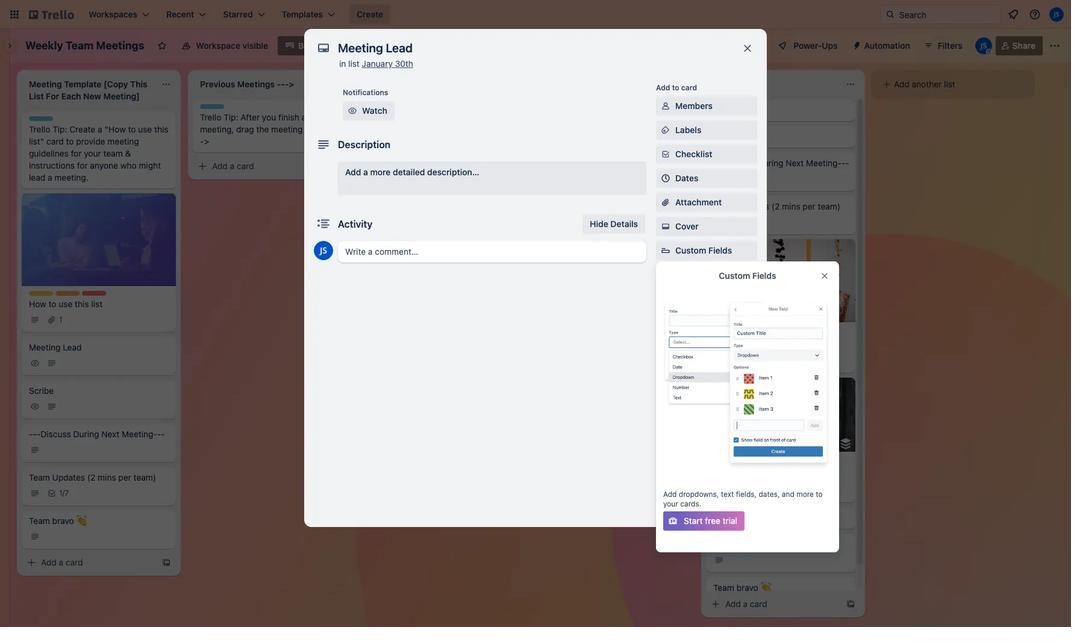 Task type: vqa. For each thing, say whether or not it's contained in the screenshot.
Team within the Board name Text Field
yes



Task type: locate. For each thing, give the bounding box(es) containing it.
power- up january 16th text field
[[794, 40, 822, 51]]

more left detailed
[[370, 167, 391, 177]]

share button down 0 notifications icon
[[996, 36, 1043, 55]]

and
[[782, 490, 795, 499]]

0 horizontal spatial (2
[[87, 472, 95, 483]]

6/6 left hide
[[573, 218, 584, 227]]

search image
[[886, 10, 896, 19]]

0 horizontal spatial add a card
[[41, 557, 83, 568]]

None text field
[[332, 37, 730, 59]]

add another list link
[[876, 75, 1031, 94]]

1 horizontal spatial 6/6
[[744, 218, 755, 227]]

more right and
[[797, 490, 814, 499]]

0 vertical spatial fields
[[709, 245, 732, 256]]

activity
[[338, 219, 373, 230]]

use inside trello tip: create a "how to use this list" card to provide meeting guidelines for your team & instructions for anyone who might lead a meeting.
[[138, 124, 152, 134]]

trello up "meeting,"
[[200, 112, 221, 122]]

create inside button
[[357, 9, 383, 19]]

start free trial button
[[664, 512, 745, 531]]

power- up remote
[[694, 294, 722, 304]]

list right another
[[945, 79, 956, 89]]

0 horizontal spatial share button
[[656, 489, 758, 508]]

1 horizontal spatial ups
[[722, 294, 738, 304]]

meeting,
[[200, 124, 234, 134]]

0 vertical spatial bravo
[[52, 516, 74, 526]]

create
[[357, 9, 383, 19], [69, 124, 95, 134]]

power-ups inside button
[[794, 40, 838, 51]]

ups inside add power-ups link
[[722, 294, 738, 304]]

1 vertical spatial create from template… image
[[162, 558, 171, 568]]

use right "how
[[138, 124, 152, 134]]

0 vertical spatial share
[[1013, 40, 1036, 51]]

add a card
[[212, 161, 254, 171], [41, 557, 83, 568], [726, 599, 768, 609]]

ups
[[822, 40, 838, 51], [682, 276, 696, 285], [722, 294, 738, 304]]

6/6
[[573, 218, 584, 227], [744, 218, 755, 227]]

1 horizontal spatial create
[[357, 9, 383, 19]]

0 vertical spatial create from template… image
[[675, 383, 685, 393]]

web
[[543, 271, 560, 282]]

1 horizontal spatial use
[[138, 124, 152, 134]]

meeting inside trello tip: create a "how to use this list" card to provide meeting guidelines for your team & instructions for anyone who might lead a meeting.
[[107, 136, 139, 146]]

use right how
[[59, 299, 73, 309]]

takeaways
[[405, 257, 447, 267]]

sm image inside team bravo 👏 link
[[29, 531, 41, 543]]

1 down work
[[744, 356, 747, 365]]

dates
[[676, 173, 699, 183]]

1 vertical spatial team updates (2 mins per team)
[[29, 472, 156, 483]]

2 horizontal spatial per
[[803, 201, 816, 212]]

provide
[[76, 136, 105, 146]]

tip: for create
[[53, 124, 67, 134]]

ups left automation button
[[822, 40, 838, 51]]

---discuss during next meeting---
[[371, 158, 507, 168], [543, 158, 679, 168], [714, 158, 850, 168], [29, 429, 165, 439]]

the
[[257, 124, 269, 134]]

tip: up "meeting,"
[[224, 112, 238, 122]]

1 horizontal spatial updates
[[566, 201, 599, 212]]

lead for scribe 'link' for january 16th text field
[[748, 105, 766, 115]]

0 horizontal spatial meeting
[[107, 136, 139, 146]]

0 horizontal spatial more
[[370, 167, 391, 177]]

in
[[339, 58, 346, 69]]

team updates (2 mins per team) for 1/7
[[29, 472, 156, 483]]

- inside trello tip: after you finish a meeting, drag the meeting list here. ->
[[200, 136, 204, 146]]

0 vertical spatial power-ups
[[794, 40, 838, 51]]

for down the provide at left
[[71, 148, 82, 159]]

2 vertical spatial add a card
[[726, 599, 768, 609]]

1 right text
[[744, 486, 747, 495]]

1 horizontal spatial add a card link
[[193, 158, 328, 175]]

close popover image
[[820, 271, 830, 281]]

automation down search "image"
[[865, 40, 911, 51]]

share up 'start'
[[676, 493, 699, 503]]

0 horizontal spatial 6/6
[[573, 218, 584, 227]]

sm image
[[881, 78, 893, 90], [660, 100, 672, 112], [347, 105, 359, 117], [660, 124, 672, 136], [660, 148, 672, 160], [197, 160, 209, 172], [371, 173, 383, 185], [29, 314, 41, 326], [46, 314, 58, 326], [714, 355, 726, 367], [731, 355, 743, 367], [29, 357, 41, 369], [29, 401, 41, 413], [29, 444, 41, 456], [714, 484, 726, 496], [731, 484, 743, 496], [754, 484, 767, 496], [29, 487, 41, 499], [46, 487, 58, 499], [25, 557, 37, 569], [710, 599, 722, 611]]

to right and
[[816, 490, 823, 499]]

this inside trello tip: create a "how to use this list" card to provide meeting guidelines for your team & instructions for anyone who might lead a meeting.
[[154, 124, 169, 134]]

0 vertical spatial team updates (2 mins per team)
[[714, 201, 841, 212]]

2 horizontal spatial scribe
[[714, 131, 739, 142]]

details
[[611, 219, 638, 229]]

team bravo 👏 link down the '1/7' on the bottom left
[[22, 510, 176, 549]]

meeting down finish
[[271, 124, 303, 134]]

make template
[[676, 439, 735, 450]]

1 horizontal spatial create from template… image
[[333, 162, 342, 171]]

meeting for scribe 'link' for january 16th text field
[[714, 105, 745, 115]]

0 vertical spatial tip:
[[224, 112, 238, 122]]

per for 1/7
[[118, 472, 131, 483]]

trial
[[723, 516, 738, 526]]

0 vertical spatial use
[[138, 124, 152, 134]]

to up members at the top of page
[[673, 83, 680, 92]]

0 horizontal spatial your
[[84, 148, 101, 159]]

1 vertical spatial ups
[[682, 276, 696, 285]]

tip:
[[224, 112, 238, 122], [53, 124, 67, 134]]

0 horizontal spatial jacob simon (jacobsimon16) image
[[314, 241, 333, 260]]

1 horizontal spatial meeting
[[371, 105, 403, 115]]

this right how
[[75, 299, 89, 309]]

2 6/6 from the left
[[744, 218, 755, 227]]

scribe link for january 16th text field
[[706, 126, 856, 148]]

meeting up &
[[107, 136, 139, 146]]

0 vertical spatial automation
[[865, 40, 911, 51]]

2 horizontal spatial team)
[[818, 201, 841, 212]]

0 horizontal spatial custom
[[676, 245, 707, 256]]

6/6 down attachment 'button'
[[744, 218, 755, 227]]

primary element
[[0, 0, 1072, 29]]

2 horizontal spatial updates
[[737, 201, 770, 212]]

automation up add button
[[656, 324, 697, 333]]

bravo down the '1/7' on the bottom left
[[52, 516, 74, 526]]

Search field
[[896, 5, 1001, 24]]

use
[[138, 124, 152, 134], [59, 299, 73, 309]]

1 horizontal spatial jacob simon (jacobsimon16) image
[[976, 37, 993, 54]]

power-ups up add power-ups
[[656, 276, 696, 285]]

meeting down how
[[29, 342, 61, 352]]

custom down cover
[[676, 245, 707, 256]]

1 horizontal spatial per
[[632, 201, 645, 212]]

power-ups up january 16th text field
[[794, 40, 838, 51]]

the
[[812, 328, 827, 338]]

0 horizontal spatial team bravo 👏 link
[[22, 510, 176, 549]]

this
[[154, 124, 169, 134], [75, 299, 89, 309]]

workspace visible button
[[174, 36, 275, 55]]

lead down january 30th text box
[[405, 105, 424, 115]]

add a more detailed description… link
[[338, 162, 647, 195]]

updates up hide
[[566, 201, 599, 212]]

might
[[139, 160, 161, 171]]

per inside team updates (2 mins per team) 6/6
[[632, 201, 645, 212]]

meeting lead
[[371, 105, 424, 115], [714, 105, 766, 115], [29, 342, 82, 352]]

meeting lead link
[[364, 99, 518, 121], [706, 99, 856, 121], [22, 337, 176, 375]]

1 horizontal spatial more
[[797, 490, 814, 499]]

2 vertical spatial update
[[792, 513, 821, 523]]

0 vertical spatial add a card link
[[193, 158, 328, 175]]

sm image inside move 'link'
[[660, 391, 672, 403]]

automation
[[865, 40, 911, 51], [656, 324, 697, 333]]

2 horizontal spatial meeting lead link
[[706, 99, 856, 121]]

1 vertical spatial meeting
[[107, 136, 139, 146]]

0 horizontal spatial updates
[[52, 472, 85, 483]]

campaign:
[[768, 328, 810, 338]]

branding
[[714, 513, 749, 523]]

---discuss during next meeting--- link
[[364, 153, 518, 191], [535, 153, 690, 191], [706, 153, 856, 191], [22, 423, 176, 462]]

jacob simon (jacobsimon16) image
[[976, 37, 993, 54], [314, 241, 333, 260]]

team)
[[647, 201, 670, 212], [818, 201, 841, 212], [134, 472, 156, 483]]

list left here.
[[305, 124, 317, 134]]

custom up add power-ups
[[719, 271, 751, 281]]

meeting lead down notifications
[[371, 105, 424, 115]]

create up the provide at left
[[69, 124, 95, 134]]

team inside team updates (2 mins per team) 6/6
[[543, 201, 564, 212]]

tip: inside trello tip: after you finish a meeting, drag the meeting list here. ->
[[224, 112, 238, 122]]

team updates (2 mins per team)
[[714, 201, 841, 212], [29, 472, 156, 483]]

checklist link
[[656, 145, 758, 164]]

meeting up labels link
[[714, 105, 745, 115]]

lead down how to use this list
[[63, 342, 82, 352]]

bravo
[[52, 516, 74, 526], [737, 583, 759, 593]]

updates up the '1/7' on the bottom left
[[52, 472, 85, 483]]

dropdowns,
[[679, 490, 719, 499]]

list inside add another list link
[[945, 79, 956, 89]]

create from template… image for trello tip: create a "how to use this list" card to provide meeting guidelines for your team & instructions for anyone who might lead a meeting.
[[162, 558, 171, 568]]

1 vertical spatial automation
[[656, 324, 697, 333]]

your inside the add dropdowns, text fields, dates, and more to your cards.
[[664, 500, 679, 509]]

0 horizontal spatial scribe
[[29, 386, 54, 396]]

1 horizontal spatial power-ups
[[794, 40, 838, 51]]

sm image inside "prioritization framework" link
[[714, 554, 726, 566]]

strategic influence at work: training seminar takeaways link
[[364, 239, 518, 290]]

remote
[[714, 328, 744, 338]]

1 6/6 from the left
[[573, 218, 584, 227]]

conference
[[594, 271, 639, 282]]

scribe link for january 30th text box
[[364, 126, 518, 148]]

(2 for 6/6
[[772, 201, 780, 212]]

hide details
[[590, 219, 638, 229]]

you
[[262, 112, 276, 122]]

trello inside trello tip: create a "how to use this list" card to provide meeting guidelines for your team & instructions for anyone who might lead a meeting.
[[29, 124, 50, 134]]

this up might
[[154, 124, 169, 134]]

to inside the add dropdowns, text fields, dates, and more to your cards.
[[816, 490, 823, 499]]

sm image
[[371, 216, 383, 228], [714, 216, 726, 228], [731, 216, 743, 228], [660, 221, 672, 233], [46, 357, 58, 369], [660, 391, 672, 403], [46, 401, 58, 413], [29, 531, 41, 543], [714, 554, 726, 566]]

create up in list january 30th
[[357, 9, 383, 19]]

seminar
[[371, 257, 403, 267]]

1 down how to use this list
[[59, 315, 62, 324]]

create from template… image
[[675, 383, 685, 393], [846, 600, 856, 609]]

2 vertical spatial add a card link
[[706, 596, 842, 613]]

update right conference in the right of the page
[[642, 271, 670, 282]]

add inside button
[[676, 343, 692, 353]]

team bravo 👏 down prioritization
[[714, 583, 772, 593]]

1 vertical spatial add a card link
[[22, 554, 157, 571]]

web summit conference update link
[[535, 266, 690, 288]]

0 vertical spatial ups
[[822, 40, 838, 51]]

strategic
[[371, 245, 407, 255]]

bravo down prioritization
[[737, 583, 759, 593]]

team
[[103, 148, 123, 159]]

1 horizontal spatial this
[[154, 124, 169, 134]]

for up meeting.
[[77, 160, 88, 171]]

to
[[673, 83, 680, 92], [128, 124, 136, 134], [66, 136, 74, 146], [49, 299, 56, 309], [816, 490, 823, 499]]

ups up remote
[[722, 294, 738, 304]]

2 vertical spatial power-
[[694, 294, 722, 304]]

sm image inside meeting lead link
[[29, 357, 41, 369]]

custom fields up add power-ups link
[[719, 271, 777, 281]]

weekly
[[25, 39, 63, 52]]

meeting lead down how to use this list
[[29, 342, 82, 352]]

meeting inside trello tip: after you finish a meeting, drag the meeting list here. ->
[[271, 124, 303, 134]]

list right how
[[91, 299, 103, 309]]

fields down cover link
[[709, 245, 732, 256]]

trello up list"
[[29, 124, 50, 134]]

tip: inside trello tip: create a "how to use this list" card to provide meeting guidelines for your team & instructions for anyone who might lead a meeting.
[[53, 124, 67, 134]]

Write a comment text field
[[338, 241, 647, 263]]

share button up start free trial
[[656, 489, 758, 508]]

0 horizontal spatial add a card link
[[22, 554, 157, 571]]

January 30th text field
[[364, 75, 497, 94]]

0 vertical spatial update
[[555, 245, 584, 255]]

2 horizontal spatial meeting lead
[[714, 105, 766, 115]]

team) for 6/6
[[818, 201, 841, 212]]

-
[[200, 136, 204, 146], [371, 158, 375, 168], [375, 158, 379, 168], [379, 158, 383, 168], [500, 158, 504, 168], [504, 158, 507, 168], [543, 158, 546, 168], [546, 158, 550, 168], [550, 158, 554, 168], [671, 158, 675, 168], [675, 158, 679, 168], [714, 158, 718, 168], [718, 158, 721, 168], [721, 158, 725, 168], [842, 158, 846, 168], [846, 158, 850, 168], [29, 429, 33, 439], [33, 429, 37, 439], [37, 429, 41, 439], [157, 429, 161, 439], [161, 429, 165, 439]]

1 horizontal spatial add a card
[[212, 161, 254, 171]]

0 vertical spatial trello
[[200, 112, 221, 122]]

cover link
[[656, 217, 758, 236]]

---discuss during next meeting--- link for january 30th text box
[[364, 153, 518, 191]]

your down the provide at left
[[84, 148, 101, 159]]

2 horizontal spatial add a card
[[726, 599, 768, 609]]

updates inside team updates (2 mins per team) 6/6
[[566, 201, 599, 212]]

team bravo 👏 down the '1/7' on the bottom left
[[29, 516, 87, 526]]

updates up cover link
[[737, 201, 770, 212]]

1 horizontal spatial team updates (2 mins per team)
[[714, 201, 841, 212]]

1 horizontal spatial lead
[[405, 105, 424, 115]]

finish
[[279, 112, 300, 122]]

1 horizontal spatial mins
[[611, 201, 630, 212]]

framework
[[765, 539, 808, 549]]

scribe link
[[364, 126, 518, 148], [706, 126, 856, 148], [22, 380, 176, 419]]

sm image inside cover link
[[660, 221, 672, 233]]

trello inside trello tip: after you finish a meeting, drag the meeting list here. ->
[[200, 112, 221, 122]]

mins inside team updates (2 mins per team) 6/6
[[611, 201, 630, 212]]

0 vertical spatial create
[[357, 9, 383, 19]]

0 horizontal spatial create from template… image
[[675, 383, 685, 393]]

web summit conference update
[[543, 271, 670, 282]]

2 horizontal spatial (2
[[772, 201, 780, 212]]

1 horizontal spatial tip:
[[224, 112, 238, 122]]

add a more detailed description…
[[345, 167, 480, 177]]

2 horizontal spatial update
[[792, 513, 821, 523]]

cards.
[[681, 500, 702, 509]]

0 vertical spatial your
[[84, 148, 101, 159]]

1 horizontal spatial trello
[[200, 112, 221, 122]]

1 vertical spatial power-ups
[[656, 276, 696, 285]]

"how
[[105, 124, 126, 134]]

brief discussion on artificial harmony
[[714, 457, 823, 480]]

next
[[444, 158, 462, 168], [615, 158, 633, 168], [786, 158, 804, 168], [101, 429, 119, 439]]

2 horizontal spatial scribe link
[[706, 126, 856, 148]]

0 horizontal spatial power-
[[656, 276, 682, 285]]

1 vertical spatial add a card
[[41, 557, 83, 568]]

power- up add power-ups
[[656, 276, 682, 285]]

1 horizontal spatial meeting
[[271, 124, 303, 134]]

meeting lead up labels link
[[714, 105, 766, 115]]

checklist
[[676, 149, 713, 159]]

tip: for after
[[224, 112, 238, 122]]

fields up work
[[753, 271, 777, 281]]

meeting down notifications
[[371, 105, 403, 115]]

dates,
[[759, 490, 780, 499]]

attachment
[[676, 197, 722, 207]]

January 23rd text field
[[535, 75, 668, 94]]

team updates (2 mins per team) for 6/6
[[714, 201, 841, 212]]

create button
[[350, 5, 391, 24]]

mins for 6/6
[[782, 201, 801, 212]]

share button
[[996, 36, 1043, 55], [656, 489, 758, 508]]

1 horizontal spatial 👏
[[761, 583, 772, 593]]

0 vertical spatial team bravo 👏
[[29, 516, 87, 526]]

Board name text field
[[19, 36, 150, 55]]

summit
[[562, 271, 592, 282]]

workspace visible
[[196, 40, 268, 51]]

share left show menu icon at the right of page
[[1013, 40, 1036, 51]]

0 horizontal spatial use
[[59, 299, 73, 309]]

card
[[682, 83, 698, 92], [46, 136, 64, 146], [237, 161, 254, 171], [66, 557, 83, 568], [750, 599, 768, 609]]

0 horizontal spatial team)
[[134, 472, 156, 483]]

1 horizontal spatial team bravo 👏
[[714, 583, 772, 593]]

meetings
[[96, 39, 144, 52]]

create from template… image
[[333, 162, 342, 171], [162, 558, 171, 568]]

ups up add power-ups
[[682, 276, 696, 285]]

your left cards.
[[664, 500, 679, 509]]

team bravo 👏 link down "prioritization framework" link
[[706, 577, 856, 616]]

1 vertical spatial this
[[75, 299, 89, 309]]

branding campaign update link
[[706, 507, 856, 529]]

add a card for trello tip: create a "how to use this list" card to provide meeting guidelines for your team & instructions for anyone who might lead a meeting.
[[41, 557, 83, 568]]

0 vertical spatial meeting
[[271, 124, 303, 134]]

2 horizontal spatial ups
[[822, 40, 838, 51]]

update down and
[[792, 513, 821, 523]]

0 horizontal spatial share
[[676, 493, 699, 503]]

description
[[338, 139, 391, 150]]

pr
[[543, 245, 553, 255]]

custom fields down cover link
[[676, 245, 732, 256]]

lead down january 16th text field
[[748, 105, 766, 115]]

for
[[71, 148, 82, 159], [77, 160, 88, 171]]

1 horizontal spatial fields
[[753, 271, 777, 281]]

tip: up guidelines
[[53, 124, 67, 134]]

1 vertical spatial custom
[[719, 271, 751, 281]]

sm image inside checklist 'link'
[[660, 148, 672, 160]]

1 horizontal spatial create from template… image
[[846, 600, 856, 609]]

1 vertical spatial bravo
[[737, 583, 759, 593]]

update right "pr"
[[555, 245, 584, 255]]

at
[[447, 245, 455, 255]]

0 vertical spatial custom fields
[[676, 245, 732, 256]]

>
[[204, 136, 209, 146]]



Task type: describe. For each thing, give the bounding box(es) containing it.
---discuss during next meeting--- link for january 16th text field
[[706, 153, 856, 191]]

trello tip: create a "how to use this list" card to provide meeting guidelines for your team & instructions for anyone who might lead a meeting.
[[29, 124, 169, 183]]

board
[[298, 40, 322, 51]]

pr update
[[543, 245, 584, 255]]

add a card link for trello tip: after you finish a meeting, drag the meeting list here. ->
[[193, 158, 328, 175]]

prioritization framework
[[714, 539, 808, 549]]

campaign
[[751, 513, 790, 523]]

prioritization
[[714, 539, 763, 549]]

list inside trello tip: after you finish a meeting, drag the meeting list here. ->
[[305, 124, 317, 134]]

0 horizontal spatial 👏
[[76, 516, 87, 526]]

your inside trello tip: create a "how to use this list" card to provide meeting guidelines for your team & instructions for anyone who might lead a meeting.
[[84, 148, 101, 159]]

another
[[912, 79, 942, 89]]

power- inside button
[[794, 40, 822, 51]]

add to card
[[656, 83, 698, 92]]

meeting lead link for january 16th text field
[[706, 99, 856, 121]]

1 vertical spatial fields
[[753, 271, 777, 281]]

after
[[241, 112, 260, 122]]

dates button
[[656, 169, 758, 188]]

make template link
[[656, 435, 758, 455]]

to right how
[[49, 299, 56, 309]]

a inside trello tip: after you finish a meeting, drag the meeting list here. ->
[[302, 112, 306, 122]]

card for previous meetings ---> "text box"
[[237, 161, 254, 171]]

trello for trello tip: create a "how to use this list" card to provide meeting guidelines for your team & instructions for anyone who might lead a meeting.
[[29, 124, 50, 134]]

attachment button
[[656, 193, 758, 212]]

make
[[676, 439, 697, 450]]

1/7
[[59, 489, 69, 498]]

influence
[[409, 245, 445, 255]]

instructions
[[29, 160, 75, 171]]

scribe for january 30th text box scribe 'link'
[[371, 131, 396, 142]]

0 notifications image
[[1007, 7, 1021, 22]]

weekly team meetings
[[25, 39, 144, 52]]

1 for remote
[[744, 356, 747, 365]]

(2 inside team updates (2 mins per team) 6/6
[[601, 201, 609, 212]]

trello for trello tip: after you finish a meeting, drag the meeting list here. ->
[[200, 112, 221, 122]]

free
[[705, 516, 721, 526]]

1 vertical spatial power-
[[656, 276, 682, 285]]

0 vertical spatial more
[[370, 167, 391, 177]]

sm image inside meeting lead link
[[46, 357, 58, 369]]

mins for 1/7
[[98, 472, 116, 483]]

meeting lead link for january 30th text box
[[364, 99, 518, 121]]

brief
[[714, 457, 732, 467]]

in list january 30th
[[339, 58, 414, 69]]

open information menu image
[[1030, 8, 1042, 20]]

1 vertical spatial 👏
[[761, 583, 772, 593]]

pr update link
[[535, 239, 690, 261]]

on
[[779, 457, 788, 467]]

sm image inside add another list link
[[881, 78, 893, 90]]

meeting.
[[54, 172, 88, 183]]

add button button
[[656, 339, 758, 358]]

custom inside button
[[676, 245, 707, 256]]

move
[[676, 391, 697, 401]]

sm image inside scribe 'link'
[[46, 401, 58, 413]]

---discuss during next meeting--- link for january 23rd text field
[[535, 153, 690, 191]]

show menu image
[[1049, 40, 1062, 52]]

branding campaign update
[[714, 513, 821, 523]]

0 horizontal spatial power-ups
[[656, 276, 696, 285]]

trello tip: after you finish a meeting, drag the meeting list here. -> link
[[193, 99, 347, 153]]

harmony
[[714, 469, 749, 480]]

here.
[[319, 124, 339, 134]]

trello tip: after you finish a meeting, drag the meeting list here. ->
[[200, 112, 339, 146]]

ups inside power-ups button
[[822, 40, 838, 51]]

star or unstar board image
[[158, 41, 167, 51]]

remote work campaign: the scoop
[[714, 328, 827, 350]]

upgrade image image
[[664, 291, 832, 476]]

6/6 inside team updates (2 mins per team) 6/6
[[573, 218, 584, 227]]

card for january 16th text field
[[750, 599, 768, 609]]

add a card for trello tip: after you finish a meeting, drag the meeting list here. ->
[[212, 161, 254, 171]]

move link
[[656, 387, 758, 406]]

start
[[684, 516, 703, 526]]

how to use this list
[[29, 299, 103, 309]]

description…
[[427, 167, 480, 177]]

meeting lead for meeting lead link for january 16th text field
[[714, 105, 766, 115]]

who
[[120, 160, 137, 171]]

prioritization framework link
[[706, 534, 856, 572]]

add dropdowns, text fields, dates, and more to your cards.
[[664, 490, 823, 509]]

0 horizontal spatial lead
[[63, 342, 82, 352]]

card inside trello tip: create a "how to use this list" card to provide meeting guidelines for your team & instructions for anyone who might lead a meeting.
[[46, 136, 64, 146]]

january
[[362, 58, 393, 69]]

1 horizontal spatial bravo
[[737, 583, 759, 593]]

hide details link
[[583, 215, 646, 234]]

watch
[[362, 105, 388, 116]]

sm image inside watch button
[[347, 105, 359, 117]]

artificial
[[791, 457, 823, 467]]

0 horizontal spatial scribe link
[[22, 380, 176, 419]]

add power-ups
[[676, 294, 738, 304]]

list"
[[29, 136, 44, 146]]

0 vertical spatial for
[[71, 148, 82, 159]]

1 vertical spatial custom fields
[[719, 271, 777, 281]]

trello tip: create a "how to use this list" card to provide meeting guidelines for your team & instructions for anyone who might lead a meeting. link
[[22, 112, 176, 189]]

sm image inside labels link
[[660, 124, 672, 136]]

sm image inside ---discuss during next meeting--- link
[[371, 173, 383, 185]]

Meeting Template [Copy This List For Each New Meeting] text field
[[22, 75, 154, 106]]

detailed
[[393, 167, 425, 177]]

add button
[[676, 343, 720, 353]]

1 horizontal spatial update
[[642, 271, 670, 282]]

board link
[[278, 36, 329, 55]]

members
[[676, 101, 713, 111]]

1 vertical spatial share button
[[656, 489, 758, 508]]

list right in
[[348, 58, 360, 69]]

work
[[746, 328, 766, 338]]

0 horizontal spatial meeting
[[29, 342, 61, 352]]

cover
[[676, 221, 699, 231]]

0 vertical spatial jacob simon (jacobsimon16) image
[[976, 37, 993, 54]]

power-ups button
[[770, 36, 845, 55]]

sm image inside scribe 'link'
[[29, 401, 41, 413]]

meeting for january 30th text box scribe 'link'
[[371, 105, 403, 115]]

custom fields button
[[656, 245, 758, 257]]

card for meeting template [copy this list for each new meeting] text field
[[66, 557, 83, 568]]

custom fields inside button
[[676, 245, 732, 256]]

guidelines
[[29, 148, 69, 159]]

0 horizontal spatial meeting lead link
[[22, 337, 176, 375]]

start free trial
[[684, 516, 738, 526]]

1 vertical spatial team bravo 👏 link
[[706, 577, 856, 616]]

filters button
[[920, 36, 967, 55]]

30th
[[395, 58, 414, 69]]

Previous Meetings ---> text field
[[193, 75, 326, 94]]

team) for 1/7
[[134, 472, 156, 483]]

more inside the add dropdowns, text fields, dates, and more to your cards.
[[797, 490, 814, 499]]

training
[[482, 245, 513, 255]]

customize views image
[[335, 40, 347, 52]]

lead for january 30th text box scribe 'link'
[[405, 105, 424, 115]]

labels
[[676, 125, 702, 135]]

meeting lead for january 30th text box's meeting lead link
[[371, 105, 424, 115]]

actions
[[656, 374, 683, 383]]

to right "how
[[128, 124, 136, 134]]

0 horizontal spatial meeting lead
[[29, 342, 82, 352]]

discussion
[[734, 457, 776, 467]]

fields inside custom fields button
[[709, 245, 732, 256]]

workspace
[[196, 40, 241, 51]]

sm image inside members "link"
[[660, 100, 672, 112]]

jacob simon (jacobsimon16) image
[[1050, 7, 1065, 22]]

1 vertical spatial use
[[59, 299, 73, 309]]

work:
[[458, 245, 480, 255]]

1 horizontal spatial share button
[[996, 36, 1043, 55]]

updates for 6/6
[[737, 201, 770, 212]]

add a card link for trello tip: create a "how to use this list" card to provide meeting guidelines for your team & instructions for anyone who might lead a meeting.
[[22, 554, 157, 571]]

0 horizontal spatial automation
[[656, 324, 697, 333]]

create from template… image for trello tip: after you finish a meeting, drag the meeting list here. ->
[[333, 162, 342, 171]]

0 vertical spatial 1
[[59, 315, 62, 324]]

per for 6/6
[[803, 201, 816, 212]]

2 horizontal spatial add a card link
[[706, 596, 842, 613]]

team inside text field
[[66, 39, 94, 52]]

hide
[[590, 219, 609, 229]]

to left the provide at left
[[66, 136, 74, 146]]

template
[[699, 439, 735, 450]]

1 for brief
[[744, 486, 747, 495]]

watch button
[[343, 101, 395, 121]]

1 horizontal spatial custom
[[719, 271, 751, 281]]

add power-ups link
[[656, 289, 758, 309]]

notifications
[[343, 88, 388, 97]]

1 vertical spatial team bravo 👏
[[714, 583, 772, 593]]

create inside trello tip: create a "how to use this list" card to provide meeting guidelines for your team & instructions for anyone who might lead a meeting.
[[69, 124, 95, 134]]

scribe for scribe 'link' for january 16th text field
[[714, 131, 739, 142]]

team updates (2 mins per team) 6/6
[[543, 201, 670, 227]]

(2 for 1/7
[[87, 472, 95, 483]]

lead
[[29, 172, 45, 183]]

share for the bottommost share button
[[676, 493, 699, 503]]

updates for 1/7
[[52, 472, 85, 483]]

drag
[[236, 124, 254, 134]]

automation inside button
[[865, 40, 911, 51]]

share for right share button
[[1013, 40, 1036, 51]]

filters
[[938, 40, 963, 51]]

1 vertical spatial for
[[77, 160, 88, 171]]

January 16th text field
[[706, 75, 839, 94]]

january 30th link
[[362, 58, 414, 69]]

add inside the add dropdowns, text fields, dates, and more to your cards.
[[664, 490, 677, 499]]

&
[[125, 148, 131, 159]]

team) inside team updates (2 mins per team) 6/6
[[647, 201, 670, 212]]



